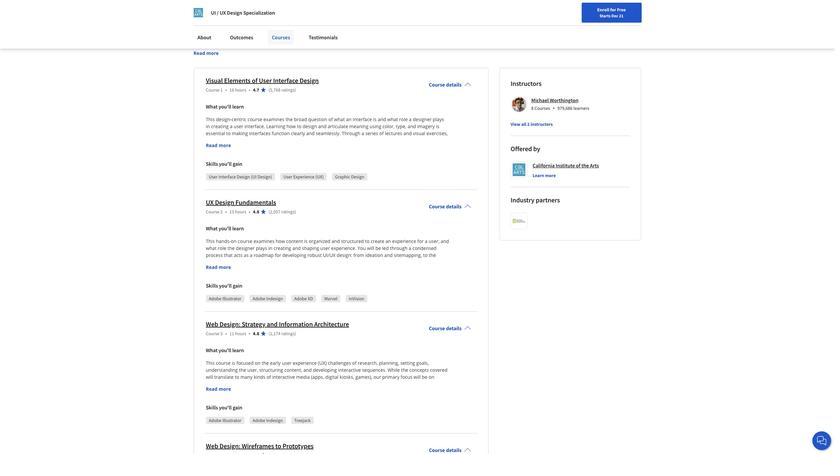 Task type: locate. For each thing, give the bounding box(es) containing it.
1 horizontal spatial series
[[365, 130, 378, 137]]

1 vertical spatial in
[[308, 381, 312, 388]]

1 vertical spatial (ux)
[[318, 360, 327, 367]]

design: for wireframes
[[220, 442, 241, 451]]

be up large
[[422, 374, 428, 381]]

interface down creation
[[206, 266, 225, 273]]

the left broad
[[286, 116, 293, 123]]

3 course details button from the top
[[424, 316, 476, 341]]

ratings
[[281, 87, 295, 93], [281, 209, 295, 215], [281, 331, 295, 337]]

2 horizontal spatial an
[[407, 137, 412, 144]]

examines up learning
[[264, 116, 284, 123]]

or
[[243, 40, 248, 47], [392, 64, 397, 71]]

offered by
[[511, 145, 540, 153]]

be inside the this hands-on course examines how content is organized and structured to create an experience for a user, and what role the designer plays in creating and shaping user experience. you will be led through a condensed process that acts as a roadmap for developing robust ui/ux design: from ideation and sitemapping, to the creation of paper and digital prototypes. building on the design skills learned in visual elements of user interface design, you will apply this methodology to produce a digital prototype for a multi-screen app of your own invention.
[[376, 245, 381, 252]]

course inside the this hands-on course examines how content is organized and structured to create an experience for a user, and what role the designer plays in creating and shaping user experience. you will be led through a condensed process that acts as a roadmap for developing robust ui/ux design: from ideation and sitemapping, to the creation of paper and digital prototypes. building on the design skills learned in visual elements of user interface design, you will apply this methodology to produce a digital prototype for a multi-screen app of your own invention.
[[238, 238, 252, 245]]

this for ux
[[206, 238, 215, 245]]

1 horizontal spatial creating
[[274, 245, 291, 252]]

the up end at the left top of the page
[[243, 137, 251, 144]]

course details button for visual elements of user interface design
[[424, 72, 476, 97]]

0 vertical spatial adobe indesign
[[253, 296, 283, 302]]

read more up intuitive
[[206, 142, 231, 149]]

as left the well
[[216, 395, 221, 402]]

hours right the 11
[[235, 331, 246, 337]]

1 horizontal spatial interactive
[[338, 367, 361, 374]]

for up dec
[[610, 7, 616, 13]]

challenges
[[328, 360, 351, 367]]

0 horizontal spatial focused
[[194, 40, 211, 47]]

1 this from the top
[[206, 116, 215, 123]]

1 vertical spatial ux
[[431, 56, 437, 63]]

learn down the 16
[[232, 103, 244, 110]]

read more button up the well
[[206, 386, 231, 393]]

course inside this design-centric course examines the broad question of what an interface is and what role a designer plays in creating a user interface. learning how to design and articulate meaning using color, type, and imagery is essential to making interfaces function clearly and seamlessly. through a series of lectures and visual exercises, you will focus on the many individual elements and components that make up the skillset of an interface designer. by the end of this course, you will be able to describe the key formal elements of clear, consistent, and intuitive ui design, and apply your learned skills to the design of a static screen-based interface.
[[248, 116, 262, 123]]

gain for and
[[233, 405, 242, 411]]

in up essential
[[206, 123, 210, 130]]

skills you'll gain for user
[[206, 161, 242, 167]]

1 ( from the top
[[269, 87, 270, 93]]

based up development
[[240, 32, 253, 39]]

this for web
[[206, 360, 215, 367]]

kinds
[[254, 374, 265, 381]]

ux right /
[[220, 9, 226, 16]]

2 vertical spatial digital
[[325, 374, 339, 381]]

designer up "acts"
[[236, 245, 255, 252]]

you inside the ui/ux design specialization brings a design-centric approach to user interface and user experience design, and offers practical, skill-based instruction centered around a visual communications perspective, rather than on one focused on marketing or programming alone. in this sequence of four courses, you will summarize and demonstrate all stages of the ui/ux development process, from user research to defining a project's strategy, scope, and information architecture, to developing sitemaps and wireframes. you'll learn current best practices and conventions in ux design and apply them to create effective and compelling screen-based experiences for websites or apps.
[[368, 40, 376, 47]]

1 vertical spatial elements
[[393, 259, 413, 266]]

based inside this design-centric course examines the broad question of what an interface is and what role a designer plays in creating a user interface. learning how to design and articulate meaning using color, type, and imagery is essential to making interfaces function clearly and seamlessly. through a series of lectures and visual exercises, you will focus on the many individual elements and components that make up the skillset of an interface designer. by the end of this course, you will be able to describe the key formal elements of clear, consistent, and intuitive ui design, and apply your learned skills to the design of a static screen-based interface.
[[378, 151, 391, 158]]

2 indesign from the top
[[266, 418, 283, 424]]

indesign up web design: strategy and information architecture link
[[266, 296, 283, 302]]

design- inside the ui/ux design specialization brings a design-centric approach to user interface and user experience design, and offers practical, skill-based instruction centered around a visual communications perspective, rather than on one focused on marketing or programming alone. in this sequence of four courses, you will summarize and demonstrate all stages of the ui/ux development process, from user research to defining a project's strategy, scope, and information architecture, to developing sitemaps and wireframes. you'll learn current best practices and conventions in ux design and apply them to create effective and compelling screen-based experiences for websites or apps.
[[284, 24, 301, 31]]

what for web
[[206, 347, 218, 354]]

1 horizontal spatial be
[[376, 245, 381, 252]]

an up the meaning
[[346, 116, 352, 123]]

1 horizontal spatial design,
[[422, 24, 438, 31]]

be left led
[[376, 245, 381, 252]]

) right the 5,768
[[295, 87, 296, 93]]

learned up prototype
[[356, 259, 373, 266]]

0 vertical spatial design,
[[422, 24, 438, 31]]

( 5,768 ratings )
[[269, 87, 296, 93]]

2 skills from the top
[[206, 283, 218, 289]]

0 vertical spatial user,
[[429, 238, 440, 245]]

screen- inside the ui/ux design specialization brings a design-centric approach to user interface and user experience design, and offers practical, skill-based instruction centered around a visual communications perspective, rather than on one focused on marketing or programming alone. in this sequence of four courses, you will summarize and demonstrate all stages of the ui/ux development process, from user research to defining a project's strategy, scope, and information architecture, to developing sitemaps and wireframes. you'll learn current best practices and conventions in ux design and apply them to create effective and compelling screen-based experiences for websites or apps.
[[306, 64, 322, 71]]

focus inside this design-centric course examines the broad question of what an interface is and what role a designer plays in creating a user interface. learning how to design and articulate meaning using color, type, and imagery is essential to making interfaces function clearly and seamlessly. through a series of lectures and visual exercises, you will focus on the many individual elements and components that make up the skillset of an interface designer. by the end of this course, you will be able to describe the key formal elements of clear, consistent, and intuitive ui design, and apply your learned skills to the design of a static screen-based interface.
[[224, 137, 235, 144]]

2 vertical spatial apply
[[261, 266, 273, 273]]

2 what you'll learn from the top
[[206, 225, 244, 232]]

for inside the ui/ux design specialization brings a design-centric approach to user interface and user experience design, and offers practical, skill-based instruction centered around a visual communications perspective, rather than on one focused on marketing or programming alone. in this sequence of four courses, you will summarize and demonstrate all stages of the ui/ux development process, from user research to defining a project's strategy, scope, and information architecture, to developing sitemaps and wireframes. you'll learn current best practices and conventions in ux design and apply them to create effective and compelling screen-based experiences for websites or apps.
[[364, 64, 370, 71]]

3 course details from the top
[[429, 325, 462, 332]]

( for strategy
[[269, 331, 270, 337]]

through
[[390, 245, 408, 252]]

what you'll learn for design:
[[206, 347, 244, 354]]

contemporary,
[[228, 381, 260, 388]]

learn down the 11
[[232, 347, 244, 354]]

visual down ideation
[[379, 259, 392, 266]]

0 vertical spatial skills you'll gain
[[206, 161, 242, 167]]

2 web from the top
[[206, 442, 218, 451]]

design down describe
[[325, 151, 339, 158]]

experience inside the ui/ux design specialization brings a design-centric approach to user interface and user experience design, and offers practical, skill-based instruction centered around a visual communications perspective, rather than on one focused on marketing or programming alone. in this sequence of four courses, you will summarize and demonstrate all stages of the ui/ux development process, from user research to defining a project's strategy, scope, and information architecture, to developing sitemaps and wireframes. you'll learn current best practices and conventions in ux design and apply them to create effective and compelling screen-based experiences for websites or apps.
[[397, 24, 421, 31]]

skill-
[[229, 32, 240, 39]]

ratings for strategy
[[281, 331, 295, 337]]

3 what from the top
[[206, 347, 218, 354]]

1 horizontal spatial design-
[[284, 24, 301, 31]]

designer
[[413, 116, 432, 123], [236, 245, 255, 252]]

2 course details from the top
[[429, 203, 462, 210]]

learned
[[281, 151, 298, 158], [356, 259, 373, 266]]

0 horizontal spatial designer
[[236, 245, 255, 252]]

for inside enroll for free starts dec 21
[[610, 7, 616, 13]]

https://www.optimalworkshop.com/ image
[[286, 116, 292, 121]]

seamlessly.
[[316, 130, 341, 137]]

1 vertical spatial adobe indesign
[[253, 418, 283, 424]]

to left produce
[[314, 266, 318, 273]]

0 horizontal spatial screen-
[[306, 64, 322, 71]]

1 adobe indesign from the top
[[253, 296, 283, 302]]

skills inside this design-centric course examines the broad question of what an interface is and what role a designer plays in creating a user interface. learning how to design and articulate meaning using color, type, and imagery is essential to making interfaces function clearly and seamlessly. through a series of lectures and visual exercises, you will focus on the many individual elements and components that make up the skillset of an interface designer. by the end of this course, you will be able to describe the key formal elements of clear, consistent, and intuitive ui design, and apply your learned skills to the design of a static screen-based interface.
[[299, 151, 309, 158]]

1 vertical spatial (
[[269, 209, 270, 215]]

illustrator down the well
[[222, 418, 241, 424]]

0 vertical spatial how
[[287, 123, 296, 130]]

apply inside this design-centric course examines the broad question of what an interface is and what role a designer plays in creating a user interface. learning how to design and articulate meaning using color, type, and imagery is essential to making interfaces function clearly and seamlessly. through a series of lectures and visual exercises, you will focus on the many individual elements and components that make up the skillset of an interface designer. by the end of this course, you will be able to describe the key formal elements of clear, consistent, and intuitive ui design, and apply your learned skills to the design of a static screen-based interface.
[[257, 151, 269, 158]]

learn more button
[[533, 172, 556, 179]]

3 skills you'll gain from the top
[[206, 405, 242, 411]]

and
[[376, 24, 385, 31], [439, 24, 448, 31], [412, 40, 420, 47], [414, 48, 422, 55], [276, 56, 285, 63], [388, 56, 396, 63], [194, 64, 202, 71], [270, 64, 279, 71], [378, 116, 386, 123], [318, 123, 327, 130], [408, 123, 416, 130], [306, 130, 315, 137], [404, 130, 412, 137], [309, 137, 317, 144], [441, 144, 449, 151], [247, 151, 256, 158], [332, 238, 340, 245], [441, 238, 449, 245], [292, 245, 301, 252], [384, 252, 393, 259], [245, 259, 253, 266], [267, 320, 278, 329], [303, 367, 312, 374], [405, 388, 413, 395], [324, 395, 332, 402]]

1 vertical spatial ui/ux
[[223, 48, 235, 55]]

4.8 for fundamentals
[[253, 209, 259, 215]]

0 vertical spatial experience
[[397, 24, 421, 31]]

ratings for of
[[281, 87, 295, 93]]

details for web design: strategy and information architecture
[[446, 325, 462, 332]]

prototype
[[357, 266, 378, 273]]

what up hands-
[[206, 225, 218, 232]]

0 vertical spatial role
[[399, 116, 408, 123]]

0 horizontal spatial focus
[[224, 137, 235, 144]]

you'll for centric
[[219, 103, 231, 110]]

role inside the this hands-on course examines how content is organized and structured to create an experience for a user, and what role the designer plays in creating and shaping user experience. you will be led through a condensed process that acts as a roadmap for developing robust ui/ux design: from ideation and sitemapping, to the creation of paper and digital prototypes. building on the design skills learned in visual elements of user interface design, you will apply this methodology to produce a digital prototype for a multi-screen app of your own invention.
[[218, 245, 226, 252]]

0 vertical spatial skills
[[206, 161, 218, 167]]

2 left 13
[[220, 209, 223, 215]]

centric inside this design-centric course examines the broad question of what an interface is and what role a designer plays in creating a user interface. learning how to design and articulate meaning using color, type, and imagery is essential to making interfaces function clearly and seamlessly. through a series of lectures and visual exercises, you will focus on the many individual elements and components that make up the skillset of an interface designer. by the end of this course, you will be able to describe the key formal elements of clear, consistent, and intuitive ui design, and apply your learned skills to the design of a static screen-based interface.
[[232, 116, 246, 123]]

2 details from the top
[[446, 203, 462, 210]]

focused inside the ui/ux design specialization brings a design-centric approach to user interface and user experience design, and offers practical, skill-based instruction centered around a visual communications perspective, rather than on one focused on marketing or programming alone. in this sequence of four courses, you will summarize and demonstrate all stages of the ui/ux development process, from user research to defining a project's strategy, scope, and information architecture, to developing sitemaps and wireframes. you'll learn current best practices and conventions in ux design and apply them to create effective and compelling screen-based experiences for websites or apps.
[[194, 40, 211, 47]]

1 vertical spatial based
[[322, 64, 335, 71]]

web for web design: strategy and information architecture
[[206, 320, 218, 329]]

what you'll learn down course 3 • 11 hours •
[[206, 347, 244, 354]]

user experience (ux)
[[284, 174, 324, 180]]

(ux)
[[316, 174, 324, 180], [318, 360, 327, 367]]

0 vertical spatial all
[[451, 40, 456, 47]]

the
[[214, 48, 222, 55], [286, 116, 293, 123], [243, 137, 251, 144], [377, 137, 384, 144], [234, 144, 241, 151], [344, 144, 351, 151], [316, 151, 323, 158], [582, 162, 589, 169], [228, 245, 235, 252], [429, 252, 436, 259], [321, 259, 328, 266], [262, 360, 269, 367], [239, 367, 246, 374], [401, 367, 408, 374], [377, 381, 384, 388], [378, 388, 385, 395], [434, 388, 441, 395], [385, 395, 392, 402]]

hours for design
[[235, 209, 246, 215]]

0 vertical spatial creating
[[211, 123, 229, 130]]

creating inside the this hands-on course examines how content is organized and structured to create an experience for a user, and what role the designer plays in creating and shaping user experience. you will be led through a condensed process that acts as a roadmap for developing robust ui/ux design: from ideation and sitemapping, to the creation of paper and digital prototypes. building on the design skills learned in visual elements of user interface design, you will apply this methodology to produce a digital prototype for a multi-screen app of your own invention.
[[274, 245, 291, 252]]

course details for web design: strategy and information architecture
[[429, 325, 462, 332]]

michael worthington link
[[531, 97, 579, 104]]

practices
[[367, 56, 387, 63]]

2 inside button
[[527, 121, 530, 127]]

3 details from the top
[[446, 325, 462, 332]]

1 horizontal spatial defining
[[359, 388, 377, 395]]

1 illustrator from the top
[[222, 296, 241, 302]]

examines inside this design-centric course examines the broad question of what an interface is and what role a designer plays in creating a user interface. learning how to design and articulate meaning using color, type, and imagery is essential to making interfaces function clearly and seamlessly. through a series of lectures and visual exercises, you will focus on the many individual elements and components that make up the skillset of an interface designer. by the end of this course, you will be able to describe the key formal elements of clear, consistent, and intuitive ui design, and apply your learned skills to the design of a static screen-based interface.
[[264, 116, 284, 123]]

0 horizontal spatial based
[[240, 32, 253, 39]]

0 vertical spatial indesign
[[266, 296, 283, 302]]

strategy,
[[378, 48, 397, 55]]

interface inside the ui/ux design specialization brings a design-centric approach to user interface and user experience design, and offers practical, skill-based instruction centered around a visual communications perspective, rather than on one focused on marketing or programming alone. in this sequence of four courses, you will summarize and demonstrate all stages of the ui/ux development process, from user research to defining a project's strategy, scope, and information architecture, to developing sitemaps and wireframes. you'll learn current best practices and conventions in ux design and apply them to create effective and compelling screen-based experiences for websites or apps.
[[356, 24, 375, 31]]

interface up ( 5,768 ratings ) in the top of the page
[[273, 76, 298, 85]]

skills down design:
[[345, 259, 355, 266]]

interface. down clear,
[[393, 151, 413, 158]]

what
[[206, 103, 218, 110], [206, 225, 218, 232], [206, 347, 218, 354]]

rather
[[402, 32, 415, 39]]

four
[[338, 40, 347, 47]]

apply inside the this hands-on course examines how content is organized and structured to create an experience for a user, and what role the designer plays in creating and shaping user experience. you will be led through a condensed process that acts as a roadmap for developing robust ui/ux design: from ideation and sitemapping, to the creation of paper and digital prototypes. building on the design skills learned in visual elements of user interface design, you will apply this methodology to produce a digital prototype for a multi-screen app of your own invention.
[[261, 266, 273, 273]]

0 vertical spatial interactive
[[338, 367, 361, 374]]

1 vertical spatial what you'll learn
[[206, 225, 244, 232]]

2 4.8 from the top
[[253, 331, 259, 337]]

indesign for fundamentals
[[266, 296, 283, 302]]

condensed
[[413, 245, 437, 252]]

what you'll learn up hands-
[[206, 225, 244, 232]]

more inside learn more button
[[545, 173, 556, 179]]

2 hours from the top
[[235, 209, 246, 215]]

discuss:
[[429, 395, 446, 402]]

1 horizontal spatial screen-
[[362, 151, 378, 158]]

skillset
[[385, 137, 400, 144]]

1 what you'll learn from the top
[[206, 103, 244, 110]]

2 vertical spatial what
[[206, 347, 218, 354]]

adobe indesign for strategy
[[253, 418, 283, 424]]

illustrator
[[222, 296, 241, 302], [222, 418, 241, 424]]

an inside the this hands-on course examines how content is organized and structured to create an experience for a user, and what role the designer plays in creating and shaping user experience. you will be led through a condensed process that acts as a roadmap for developing robust ui/ux design: from ideation and sitemapping, to the creation of paper and digital prototypes. building on the design skills learned in visual elements of user interface design, you will apply this methodology to produce a digital prototype for a multi-screen app of your own invention.
[[386, 238, 391, 245]]

2 vertical spatial interface
[[413, 137, 433, 144]]

1 ) from the top
[[295, 87, 296, 93]]

11
[[230, 331, 234, 337]]

1 vertical spatial elements
[[376, 144, 396, 151]]

1 web from the top
[[206, 320, 218, 329]]

course details for ux design fundamentals
[[429, 203, 462, 210]]

skills for user
[[206, 161, 218, 167]]

elements up the 16
[[224, 76, 251, 85]]

focused up stages
[[194, 40, 211, 47]]

what up articulate
[[334, 116, 345, 123]]

series inside this design-centric course examines the broad question of what an interface is and what role a designer plays in creating a user interface. learning how to design and articulate meaning using color, type, and imagery is essential to making interfaces function clearly and seamlessly. through a series of lectures and visual exercises, you will focus on the many individual elements and components that make up the skillset of an interface designer. by the end of this course, you will be able to describe the key formal elements of clear, consistent, and intuitive ui design, and apply your learned skills to the design of a static screen-based interface.
[[365, 130, 378, 137]]

chat with us image
[[817, 436, 827, 447]]

1 vertical spatial many
[[240, 374, 253, 381]]

information inside this course is focused on the early user experience (ux) challenges of research, planning, setting goals, understanding the user, structuring content, and developing interactive sequences. while the concepts covered will translate to many kinds of interactive media (apps, digital kiosks, games), our primary focus will be on designing contemporary, responsive websites. in this course you will complete the first half of a large scale project—developing a comprehensive plan for a complex website—by defining the strategy and scope of the site, as well as developing its information architecture and overall structure. along the way we will also discuss:
[[269, 395, 295, 402]]

developing
[[229, 56, 254, 63], [282, 252, 306, 259], [313, 367, 337, 374], [238, 395, 262, 402]]

0 vertical spatial an
[[346, 116, 352, 123]]

create inside the ui/ux design specialization brings a design-centric approach to user interface and user experience design, and offers practical, skill-based instruction centered around a visual communications perspective, rather than on one focused on marketing or programming alone. in this sequence of four courses, you will summarize and demonstrate all stages of the ui/ux development process, from user research to defining a project's strategy, scope, and information architecture, to developing sitemaps and wireframes. you'll learn current best practices and conventions in ux design and apply them to create effective and compelling screen-based experiences for websites or apps.
[[235, 64, 249, 71]]

creating
[[211, 123, 229, 130], [274, 245, 291, 252]]

career
[[660, 8, 673, 14]]

user inside this design-centric course examines the broad question of what an interface is and what role a designer plays in creating a user interface. learning how to design and articulate meaning using color, type, and imagery is essential to making interfaces function clearly and seamlessly. through a series of lectures and visual exercises, you will focus on the many individual elements and components that make up the skillset of an interface designer. by the end of this course, you will be able to describe the key formal elements of clear, consistent, and intuitive ui design, and apply your learned skills to the design of a static screen-based interface.
[[234, 123, 243, 130]]

illustrator for design
[[222, 296, 241, 302]]

course details button for ux design fundamentals
[[424, 194, 476, 219]]

0 horizontal spatial visual
[[206, 76, 223, 85]]

ui/ux up produce
[[323, 252, 336, 259]]

on inside this design-centric course examines the broad question of what an interface is and what role a designer plays in creating a user interface. learning how to design and articulate meaning using color, type, and imagery is essential to making interfaces function clearly and seamlessly. through a series of lectures and visual exercises, you will focus on the many individual elements and components that make up the skillset of an interface designer. by the end of this course, you will be able to describe the key formal elements of clear, consistent, and intuitive ui design, and apply your learned skills to the design of a static screen-based interface.
[[236, 137, 242, 144]]

that
[[347, 137, 356, 144], [224, 252, 233, 259]]

many up "contemporary,"
[[240, 374, 253, 381]]

design: left wireframes
[[220, 442, 241, 451]]

visual inside the this hands-on course examines how content is organized and structured to create an experience for a user, and what role the designer plays in creating and shaping user experience. you will be led through a condensed process that acts as a roadmap for developing robust ui/ux design: from ideation and sitemapping, to the creation of paper and digital prototypes. building on the design skills learned in visual elements of user interface design, you will apply this methodology to produce a digital prototype for a multi-screen app of your own invention.
[[379, 259, 392, 266]]

centric up the making
[[232, 116, 246, 123]]

more for web design: strategy and information architecture
[[219, 386, 231, 393]]

design- up centered
[[284, 24, 301, 31]]

1 vertical spatial examines
[[254, 238, 275, 245]]

1 vertical spatial visual
[[379, 259, 392, 266]]

1 horizontal spatial focused
[[236, 360, 254, 367]]

read more button for web
[[206, 386, 231, 393]]

this inside the this hands-on course examines how content is organized and structured to create an experience for a user, and what role the designer plays in creating and shaping user experience. you will be led through a condensed process that acts as a roadmap for developing robust ui/ux design: from ideation and sitemapping, to the creation of paper and digital prototypes. building on the design skills learned in visual elements of user interface design, you will apply this methodology to produce a digital prototype for a multi-screen app of your own invention.
[[274, 266, 282, 273]]

read more
[[194, 50, 219, 56], [206, 142, 231, 149], [206, 264, 231, 271], [206, 386, 231, 393]]

enroll for free starts dec 21
[[597, 7, 626, 18]]

prototypes
[[283, 442, 314, 451]]

information inside the ui/ux design specialization brings a design-centric approach to user interface and user experience design, and offers practical, skill-based instruction centered around a visual communications perspective, rather than on one focused on marketing or programming alone. in this sequence of four courses, you will summarize and demonstrate all stages of the ui/ux development process, from user research to defining a project's strategy, scope, and information architecture, to developing sitemaps and wireframes. you'll learn current best practices and conventions in ux design and apply them to create effective and compelling screen-based experiences for websites or apps.
[[423, 48, 450, 55]]

0 horizontal spatial or
[[243, 40, 248, 47]]

all right view
[[521, 121, 526, 127]]

series up around
[[291, 4, 314, 16]]

the inside the ui/ux design specialization brings a design-centric approach to user interface and user experience design, and offers practical, skill-based instruction centered around a visual communications perspective, rather than on one focused on marketing or programming alone. in this sequence of four courses, you will summarize and demonstrate all stages of the ui/ux development process, from user research to defining a project's strategy, scope, and information architecture, to developing sitemaps and wireframes. you'll learn current best practices and conventions in ux design and apply them to create effective and compelling screen-based experiences for websites or apps.
[[214, 48, 222, 55]]

skills down site,
[[206, 405, 218, 411]]

0 vertical spatial visual
[[206, 76, 223, 85]]

lectures
[[385, 130, 402, 137]]

1 indesign from the top
[[266, 296, 283, 302]]

design-
[[284, 24, 301, 31], [216, 116, 232, 123]]

all
[[451, 40, 456, 47], [521, 121, 526, 127]]

1 horizontal spatial all
[[521, 121, 526, 127]]

read more up the well
[[206, 386, 231, 393]]

you'll up hands-
[[219, 225, 231, 232]]

1 vertical spatial ratings
[[281, 209, 295, 215]]

0 vertical spatial focused
[[194, 40, 211, 47]]

is
[[373, 116, 377, 123], [436, 123, 439, 130], [304, 238, 308, 245], [232, 360, 235, 367]]

1 horizontal spatial create
[[371, 238, 384, 245]]

2 ratings from the top
[[281, 209, 295, 215]]

0 vertical spatial learned
[[281, 151, 298, 158]]

marketing
[[219, 40, 242, 47]]

specialization - 4 course series
[[194, 4, 314, 16]]

sequence
[[310, 40, 331, 47]]

adobe xd
[[294, 296, 313, 302]]

1 vertical spatial or
[[392, 64, 397, 71]]

this inside the this hands-on course examines how content is organized and structured to create an experience for a user, and what role the designer plays in creating and shaping user experience. you will be led through a condensed process that acts as a roadmap for developing robust ui/ux design: from ideation and sitemapping, to the creation of paper and digital prototypes. building on the design skills learned in visual elements of user interface design, you will apply this methodology to produce a digital prototype for a multi-screen app of your own invention.
[[206, 238, 215, 245]]

indesign for strategy
[[266, 418, 283, 424]]

read up own
[[206, 264, 218, 271]]

) for strategy
[[295, 331, 296, 337]]

visual
[[206, 76, 223, 85], [379, 259, 392, 266]]

1 vertical spatial visual
[[413, 130, 425, 137]]

on up "acts"
[[231, 238, 237, 245]]

0 vertical spatial illustrator
[[222, 296, 241, 302]]

1 horizontal spatial visual
[[413, 130, 425, 137]]

structuring
[[259, 367, 283, 374]]

creating inside this design-centric course examines the broad question of what an interface is and what role a designer plays in creating a user interface. learning how to design and articulate meaning using color, type, and imagery is essential to making interfaces function clearly and seamlessly. through a series of lectures and visual exercises, you will focus on the many individual elements and components that make up the skillset of an interface designer. by the end of this course, you will be able to describe the key formal elements of clear, consistent, and intuitive ui design, and apply your learned skills to the design of a static screen-based interface.
[[211, 123, 229, 130]]

0 horizontal spatial learned
[[281, 151, 298, 158]]

courses down brings on the left top of the page
[[272, 34, 290, 41]]

2 horizontal spatial based
[[378, 151, 391, 158]]

course 1 • 16 hours •
[[206, 87, 250, 93]]

1 skills from the top
[[206, 161, 218, 167]]

2 adobe illustrator from the top
[[209, 418, 241, 424]]

2 what from the top
[[206, 225, 218, 232]]

design- inside this design-centric course examines the broad question of what an interface is and what role a designer plays in creating a user interface. learning how to design and articulate meaning using color, type, and imagery is essential to making interfaces function clearly and seamlessly. through a series of lectures and visual exercises, you will focus on the many individual elements and components that make up the skillset of an interface designer. by the end of this course, you will be able to describe the key formal elements of clear, consistent, and intuitive ui design, and apply your learned skills to the design of a static screen-based interface.
[[216, 116, 232, 123]]

experience for for
[[392, 238, 416, 245]]

1 vertical spatial hours
[[235, 209, 246, 215]]

1 course details button from the top
[[424, 72, 476, 97]]

)
[[295, 87, 296, 93], [295, 209, 296, 215], [295, 331, 296, 337]]

• left 4.7
[[249, 87, 250, 93]]

2 course details button from the top
[[424, 194, 476, 219]]

best
[[356, 56, 365, 63]]

0 horizontal spatial plays
[[256, 245, 267, 252]]

gain for user
[[233, 161, 242, 167]]

1 horizontal spatial an
[[386, 238, 391, 245]]

4 details from the top
[[446, 447, 462, 454]]

1 adobe illustrator from the top
[[209, 296, 241, 302]]

2 ) from the top
[[295, 209, 296, 215]]

skills
[[206, 161, 218, 167], [206, 283, 218, 289], [206, 405, 218, 411]]

web design: wireframes to prototypes link
[[206, 442, 314, 451]]

compelling
[[280, 64, 305, 71]]

you up website—by
[[338, 381, 346, 388]]

2 illustrator from the top
[[222, 418, 241, 424]]

skills inside the this hands-on course examines how content is organized and structured to create an experience for a user, and what role the designer plays in creating and shaping user experience. you will be led through a condensed process that acts as a roadmap for developing robust ui/ux design: from ideation and sitemapping, to the creation of paper and digital prototypes. building on the design skills learned in visual elements of user interface design, you will apply this methodology to produce a digital prototype for a multi-screen app of your own invention.
[[345, 259, 355, 266]]

1 vertical spatial indesign
[[266, 418, 283, 424]]

current
[[339, 56, 355, 63]]

2 this from the top
[[206, 238, 215, 245]]

interactive
[[338, 367, 361, 374], [272, 374, 295, 381]]

2 vertical spatial your
[[434, 266, 444, 273]]

from
[[287, 48, 297, 55], [354, 252, 364, 259]]

details for ux design fundamentals
[[446, 203, 462, 210]]

design:
[[337, 252, 352, 259]]

information
[[423, 48, 450, 55], [269, 395, 295, 402]]

will down concepts
[[414, 374, 421, 381]]

2 adobe indesign from the top
[[253, 418, 283, 424]]

2 horizontal spatial be
[[422, 374, 428, 381]]

you'll down the well
[[219, 405, 232, 411]]

course details button for web design: strategy and information architecture
[[424, 316, 476, 341]]

as right "acts"
[[244, 252, 249, 259]]

focus
[[224, 137, 235, 144], [401, 374, 412, 381]]

1 vertical spatial learned
[[356, 259, 373, 266]]

skills for and
[[206, 405, 218, 411]]

0 vertical spatial ratings
[[281, 87, 295, 93]]

1 vertical spatial design-
[[216, 116, 232, 123]]

specialization up outcomes
[[233, 24, 264, 31]]

interface for and
[[356, 24, 375, 31]]

experience inside this course is focused on the early user experience (ux) challenges of research, planning, setting goals, understanding the user, structuring content, and developing interactive sequences. while the concepts covered will translate to many kinds of interactive media (apps, digital kiosks, games), our primary focus will be on designing contemporary, responsive websites. in this course you will complete the first half of a large scale project—developing a comprehensive plan for a complex website—by defining the strategy and scope of the site, as well as developing its information architecture and overall structure. along the way we will also discuss:
[[293, 360, 317, 367]]

1 horizontal spatial skills
[[345, 259, 355, 266]]

course for on
[[238, 238, 252, 245]]

experience for design,
[[397, 24, 421, 31]]

learn for visual elements of user interface design
[[232, 103, 244, 110]]

this inside this design-centric course examines the broad question of what an interface is and what role a designer plays in creating a user interface. learning how to design and articulate meaning using color, type, and imagery is essential to making interfaces function clearly and seamlessly. through a series of lectures and visual exercises, you will focus on the many individual elements and components that make up the skillset of an interface designer. by the end of this course, you will be able to describe the key formal elements of clear, consistent, and intuitive ui design, and apply your learned skills to the design of a static screen-based interface.
[[257, 144, 265, 151]]

this left course,
[[257, 144, 265, 151]]

0 vertical spatial screen-
[[306, 64, 322, 71]]

california
[[533, 162, 555, 169]]

learn for web design: strategy and information architecture
[[232, 347, 244, 354]]

4.8 for strategy
[[253, 331, 259, 337]]

setting
[[400, 360, 415, 367]]

0 vertical spatial web
[[206, 320, 218, 329]]

4 course details button from the top
[[424, 438, 476, 455]]

0 vertical spatial what you'll learn
[[206, 103, 244, 110]]

1 vertical spatial interface
[[353, 116, 372, 123]]

1 vertical spatial web
[[206, 442, 218, 451]]

of up 4.7
[[252, 76, 258, 85]]

2 ( from the top
[[269, 209, 270, 215]]

3 gain from the top
[[233, 405, 242, 411]]

3 ratings from the top
[[281, 331, 295, 337]]

broad
[[294, 116, 307, 123]]

1 horizontal spatial user,
[[429, 238, 440, 245]]

concepts
[[409, 367, 429, 374]]

information down comprehensive
[[269, 395, 295, 402]]

specialization inside the ui/ux design specialization brings a design-centric approach to user interface and user experience design, and offers practical, skill-based instruction centered around a visual communications perspective, rather than on one focused on marketing or programming alone. in this sequence of four courses, you will summarize and demonstrate all stages of the ui/ux development process, from user research to defining a project's strategy, scope, and information architecture, to developing sitemaps and wireframes. you'll learn current best practices and conventions in ux design and apply them to create effective and compelling screen-based experiences for websites or apps.
[[233, 24, 264, 31]]

ux
[[220, 9, 226, 16], [431, 56, 437, 63], [206, 198, 214, 207]]

1 design: from the top
[[220, 320, 241, 329]]

1 skills you'll gain from the top
[[206, 161, 242, 167]]

1 horizontal spatial learned
[[356, 259, 373, 266]]

in down media
[[308, 381, 312, 388]]

1 vertical spatial apply
[[257, 151, 269, 158]]

1 horizontal spatial interface.
[[393, 151, 413, 158]]

read more for visual
[[206, 142, 231, 149]]

1 vertical spatial your
[[270, 151, 280, 158]]

0 vertical spatial be
[[301, 144, 307, 151]]

what you'll learn
[[206, 103, 244, 110], [206, 225, 244, 232], [206, 347, 244, 354]]

read more button up own
[[206, 264, 231, 271]]

more for visual elements of user interface design
[[219, 142, 231, 149]]

0 vertical spatial centric
[[301, 24, 316, 31]]

key
[[352, 144, 359, 151]]

2 right view
[[527, 121, 530, 127]]

strategy
[[386, 388, 404, 395]]

read more button
[[194, 50, 219, 57], [206, 142, 231, 149], [206, 264, 231, 271], [206, 386, 231, 393]]

marvel
[[324, 296, 338, 302]]

all inside button
[[521, 121, 526, 127]]

1 gain from the top
[[233, 161, 242, 167]]

this inside this design-centric course examines the broad question of what an interface is and what role a designer plays in creating a user interface. learning how to design and articulate meaning using color, type, and imagery is essential to making interfaces function clearly and seamlessly. through a series of lectures and visual exercises, you will focus on the many individual elements and components that make up the skillset of an interface designer. by the end of this course, you will be able to describe the key formal elements of clear, consistent, and intuitive ui design, and apply your learned skills to the design of a static screen-based interface.
[[206, 116, 215, 123]]

0 vertical spatial adobe illustrator
[[209, 296, 241, 302]]

of
[[332, 40, 337, 47], [209, 48, 213, 55], [252, 76, 258, 85], [329, 116, 333, 123], [379, 130, 384, 137], [401, 137, 406, 144], [252, 144, 256, 151], [398, 144, 402, 151], [340, 151, 344, 158], [576, 162, 581, 169], [225, 259, 229, 266], [415, 259, 419, 266], [429, 266, 433, 273], [352, 360, 357, 367], [267, 374, 271, 381], [405, 381, 409, 388], [429, 388, 433, 395]]

skills down intuitive
[[206, 161, 218, 167]]

wireframes
[[242, 442, 274, 451]]

in inside the ui/ux design specialization brings a design-centric approach to user interface and user experience design, and offers practical, skill-based instruction centered around a visual communications perspective, rather than on one focused on marketing or programming alone. in this sequence of four courses, you will summarize and demonstrate all stages of the ui/ux development process, from user research to defining a project's strategy, scope, and information architecture, to developing sitemaps and wireframes. you'll learn current best practices and conventions in ux design and apply them to create effective and compelling screen-based experiences for websites or apps.
[[295, 40, 300, 47]]

0 vertical spatial design-
[[284, 24, 301, 31]]

1 what from the top
[[206, 103, 218, 110]]

ui down by
[[225, 151, 229, 158]]

you'll for design
[[219, 161, 232, 167]]

your right app
[[434, 266, 444, 273]]

0 horizontal spatial defining
[[335, 48, 353, 55]]

learn inside the ui/ux design specialization brings a design-centric approach to user interface and user experience design, and offers practical, skill-based instruction centered around a visual communications perspective, rather than on one focused on marketing or programming alone. in this sequence of four courses, you will summarize and demonstrate all stages of the ui/ux development process, from user research to defining a project's strategy, scope, and information architecture, to developing sitemaps and wireframes. you'll learn current best practices and conventions in ux design and apply them to create effective and compelling screen-based experiences for websites or apps.
[[326, 56, 337, 63]]

read up site,
[[206, 386, 218, 393]]

developing up building
[[282, 252, 306, 259]]

you
[[358, 245, 366, 252]]

designing
[[206, 381, 227, 388]]

this inside the ui/ux design specialization brings a design-centric approach to user interface and user experience design, and offers practical, skill-based instruction centered around a visual communications perspective, rather than on one focused on marketing or programming alone. in this sequence of four courses, you will summarize and demonstrate all stages of the ui/ux development process, from user research to defining a project's strategy, scope, and information architecture, to developing sitemaps and wireframes. you'll learn current best practices and conventions in ux design and apply them to create effective and compelling screen-based experiences for websites or apps.
[[301, 40, 309, 47]]

screen- down you'll
[[306, 64, 322, 71]]

articulate
[[328, 123, 348, 130]]

( for of
[[269, 87, 270, 93]]

2 design: from the top
[[220, 442, 241, 451]]

0 horizontal spatial information
[[269, 395, 295, 402]]

5,768
[[270, 87, 280, 93]]

learning
[[266, 123, 285, 130]]

new
[[650, 8, 659, 14]]

adobe indesign for fundamentals
[[253, 296, 283, 302]]

user, up the kinds
[[247, 367, 258, 374]]

that inside the this hands-on course examines how content is organized and structured to create an experience for a user, and what role the designer plays in creating and shaping user experience. you will be led through a condensed process that acts as a roadmap for developing robust ui/ux design: from ideation and sitemapping, to the creation of paper and digital prototypes. building on the design skills learned in visual elements of user interface design, you will apply this methodology to produce a digital prototype for a multi-screen app of your own invention.
[[224, 252, 233, 259]]

adobe indesign down its
[[253, 418, 283, 424]]

more for ux design fundamentals
[[219, 264, 231, 271]]

1 vertical spatial user,
[[247, 367, 258, 374]]

interface for is
[[353, 116, 372, 123]]

1 hours from the top
[[235, 87, 246, 93]]

course details button
[[424, 72, 476, 97], [424, 194, 476, 219], [424, 316, 476, 341], [424, 438, 476, 455]]

4.8 down 'fundamentals'
[[253, 209, 259, 215]]

elements
[[287, 137, 308, 144], [376, 144, 396, 151]]

how inside the this hands-on course examines how content is organized and structured to create an experience for a user, and what role the designer plays in creating and shaping user experience. you will be led through a condensed process that acts as a roadmap for developing robust ui/ux design: from ideation and sitemapping, to the creation of paper and digital prototypes. building on the design skills learned in visual elements of user interface design, you will apply this methodology to produce a digital prototype for a multi-screen app of your own invention.
[[276, 238, 285, 245]]

None search field
[[95, 4, 255, 18]]

adobe indesign up web design: strategy and information architecture link
[[253, 296, 283, 302]]

partner 1 image
[[513, 215, 525, 228]]

this up essential
[[206, 116, 215, 123]]

adobe illustrator for design:
[[209, 418, 241, 424]]

0 horizontal spatial from
[[287, 48, 297, 55]]

( down visual elements of user interface design link
[[269, 87, 270, 93]]

0 vertical spatial (
[[269, 87, 270, 93]]

based down you'll
[[322, 64, 335, 71]]

create up led
[[371, 238, 384, 245]]

learned inside this design-centric course examines the broad question of what an interface is and what role a designer plays in creating a user interface. learning how to design and articulate meaning using color, type, and imagery is essential to making interfaces function clearly and seamlessly. through a series of lectures and visual exercises, you will focus on the many individual elements and components that make up the skillset of an interface designer. by the end of this course, you will be able to describe the key formal elements of clear, consistent, and intuitive ui design, and apply your learned skills to the design of a static screen-based interface.
[[281, 151, 298, 158]]

course right 4
[[263, 4, 289, 16]]

design left (ui at the top
[[237, 174, 250, 180]]

0 horizontal spatial design-
[[216, 116, 232, 123]]

plays inside this design-centric course examines the broad question of what an interface is and what role a designer plays in creating a user interface. learning how to design and articulate meaning using color, type, and imagery is essential to making interfaces function clearly and seamlessly. through a series of lectures and visual exercises, you will focus on the many individual elements and components that make up the skillset of an interface designer. by the end of this course, you will be able to describe the key formal elements of clear, consistent, and intuitive ui design, and apply your learned skills to the design of a static screen-based interface.
[[433, 116, 444, 123]]

what you'll learn for elements
[[206, 103, 244, 110]]

design down 'demonstrate'
[[438, 56, 453, 63]]

1 course details from the top
[[429, 81, 462, 88]]

3 ) from the top
[[295, 331, 296, 337]]

) for of
[[295, 87, 296, 93]]

plays inside the this hands-on course examines how content is organized and structured to create an experience for a user, and what role the designer plays in creating and shaping user experience. you will be led through a condensed process that acts as a roadmap for developing robust ui/ux design: from ideation and sitemapping, to the creation of paper and digital prototypes. building on the design skills learned in visual elements of user interface design, you will apply this methodology to produce a digital prototype for a multi-screen app of your own invention.
[[256, 245, 267, 252]]

0 vertical spatial what
[[206, 103, 218, 110]]

1 vertical spatial from
[[354, 252, 364, 259]]

user
[[345, 24, 355, 31], [386, 24, 396, 31], [299, 48, 308, 55], [234, 123, 243, 130], [320, 245, 330, 252], [282, 360, 292, 367]]

ui inside this design-centric course examines the broad question of what an interface is and what role a designer plays in creating a user interface. learning how to design and articulate meaning using color, type, and imagery is essential to making interfaces function clearly and seamlessly. through a series of lectures and visual exercises, you will focus on the many individual elements and components that make up the skillset of an interface designer. by the end of this course, you will be able to describe the key formal elements of clear, consistent, and intuitive ui design, and apply your learned skills to the design of a static screen-based interface.
[[225, 151, 229, 158]]

1 vertical spatial focus
[[401, 374, 412, 381]]

specialization up brings on the left top of the page
[[243, 9, 275, 16]]

3 hours from the top
[[235, 331, 246, 337]]

( 1,174 ratings )
[[269, 331, 296, 337]]

1 details from the top
[[446, 81, 462, 88]]

0 vertical spatial in
[[295, 40, 300, 47]]

1 4.8 from the top
[[253, 209, 259, 215]]

3 this from the top
[[206, 360, 215, 367]]

0 horizontal spatial elements
[[287, 137, 308, 144]]

experience inside the this hands-on course examines how content is organized and structured to create an experience for a user, and what role the designer plays in creating and shaping user experience. you will be led through a condensed process that acts as a roadmap for developing robust ui/ux design: from ideation and sitemapping, to the creation of paper and digital prototypes. building on the design skills learned in visual elements of user interface design, you will apply this methodology to produce a digital prototype for a multi-screen app of your own invention.
[[392, 238, 416, 245]]

web for web design: wireframes to prototypes
[[206, 442, 218, 451]]

0 horizontal spatial as
[[216, 395, 221, 402]]

3 skills from the top
[[206, 405, 218, 411]]

an up clear,
[[407, 137, 412, 144]]

you right design,
[[244, 266, 252, 273]]

adobe illustrator
[[209, 296, 241, 302], [209, 418, 241, 424]]

user,
[[429, 238, 440, 245], [247, 367, 258, 374]]

read more for web
[[206, 386, 231, 393]]

research,
[[358, 360, 378, 367]]

3 ( from the top
[[269, 331, 270, 337]]

3 what you'll learn from the top
[[206, 347, 244, 354]]

hours for design:
[[235, 331, 246, 337]]

how left 'content'
[[276, 238, 285, 245]]

1 ratings from the top
[[281, 87, 295, 93]]

4 course details from the top
[[429, 447, 462, 454]]

0 vertical spatial )
[[295, 87, 296, 93]]



Task type: vqa. For each thing, say whether or not it's contained in the screenshot.
ENTERPRISE
no



Task type: describe. For each thing, give the bounding box(es) containing it.
0 horizontal spatial 2
[[220, 209, 223, 215]]

focused inside this course is focused on the early user experience (ux) challenges of research, planning, setting goals, understanding the user, structuring content, and developing interactive sequences. while the concepts covered will translate to many kinds of interactive media (apps, digital kiosks, games), our primary focus will be on designing contemporary, responsive websites. in this course you will complete the first half of a large scale project—developing a comprehensive plan for a complex website—by defining the strategy and scope of the site, as well as developing its information architecture and overall structure. along the way we will also discuss:
[[236, 360, 254, 367]]

for up prototypes.
[[275, 252, 281, 259]]

user left experience
[[284, 174, 292, 180]]

read more button down about link
[[194, 50, 219, 57]]

to inside this course is focused on the early user experience (ux) challenges of research, planning, setting goals, understanding the user, structuring content, and developing interactive sequences. while the concepts covered will translate to many kinds of interactive media (apps, digital kiosks, games), our primary focus will be on designing contemporary, responsive websites. in this course you will complete the first half of a large scale project—developing a comprehensive plan for a complex website—by defining the strategy and scope of the site, as well as developing its information architecture and overall structure. along the way we will also discuss:
[[235, 374, 239, 381]]

read down about link
[[194, 50, 205, 56]]

communications
[[335, 32, 372, 39]]

user up communications
[[345, 24, 355, 31]]

of left research,
[[352, 360, 357, 367]]

ratings for fundamentals
[[281, 209, 295, 215]]

details for visual elements of user interface design
[[446, 81, 462, 88]]

california institute of the arts link
[[533, 162, 599, 170]]

will right we
[[411, 395, 418, 402]]

1
[[220, 87, 223, 93]]

on up scale
[[429, 374, 434, 381]]

more up the "them"
[[206, 50, 219, 56]]

to right the "them"
[[230, 64, 234, 71]]

research
[[309, 48, 328, 55]]

from inside the this hands-on course examines how content is organized and structured to create an experience for a user, and what role the designer plays in creating and shaping user experience. you will be led through a condensed process that acts as a roadmap for developing robust ui/ux design: from ideation and sitemapping, to the creation of paper and digital prototypes. building on the design skills learned in visual elements of user interface design, you will apply this methodology to produce a digital prototype for a multi-screen app of your own invention.
[[354, 252, 364, 259]]

( for fundamentals
[[269, 209, 270, 215]]

demonstrate
[[421, 40, 450, 47]]

from inside the ui/ux design specialization brings a design-centric approach to user interface and user experience design, and offers practical, skill-based instruction centered around a visual communications perspective, rather than on one focused on marketing or programming alone. in this sequence of four courses, you will summarize and demonstrate all stages of the ui/ux development process, from user research to defining a project's strategy, scope, and information architecture, to developing sitemaps and wireframes. you'll learn current best practices and conventions in ux design and apply them to create effective and compelling screen-based experiences for websites or apps.
[[287, 48, 297, 55]]

adobe left xd
[[294, 296, 307, 302]]

design, inside the ui/ux design specialization brings a design-centric approach to user interface and user experience design, and offers practical, skill-based instruction centered around a visual communications perspective, rather than on one focused on marketing or programming alone. in this sequence of four courses, you will summarize and demonstrate all stages of the ui/ux development process, from user research to defining a project's strategy, scope, and information architecture, to developing sitemaps and wireframes. you'll learn current best practices and conventions in ux design and apply them to create effective and compelling screen-based experiences for websites or apps.
[[422, 24, 438, 31]]

what you'll learn for design
[[206, 225, 244, 232]]

• inside michael worthington 8 courses • 979,686 learners
[[553, 105, 555, 112]]

read for ux
[[206, 264, 218, 271]]

industry
[[511, 196, 535, 204]]

how inside this design-centric course examines the broad question of what an interface is and what role a designer plays in creating a user interface. learning how to design and articulate meaning using color, type, and imagery is essential to making interfaces function clearly and seamlessly. through a series of lectures and visual exercises, you will focus on the many individual elements and components that make up the skillset of an interface designer. by the end of this course, you will be able to describe the key formal elements of clear, consistent, and intuitive ui design, and apply your learned skills to the design of a static screen-based interface.
[[287, 123, 296, 130]]

the down condensed
[[429, 252, 436, 259]]

2,057
[[270, 209, 280, 215]]

invision
[[349, 296, 364, 302]]

half
[[395, 381, 404, 388]]

visual elements of user interface design link
[[206, 76, 319, 85]]

you'll down invention.
[[219, 283, 232, 289]]

1 horizontal spatial based
[[322, 64, 335, 71]]

interface inside the this hands-on course examines how content is organized and structured to create an experience for a user, and what role the designer plays in creating and shaping user experience. you will be led through a condensed process that acts as a roadmap for developing robust ui/ux design: from ideation and sitemapping, to the creation of paper and digital prototypes. building on the design skills learned in visual elements of user interface design, you will apply this methodology to produce a digital prototype for a multi-screen app of your own invention.
[[206, 266, 225, 273]]

industry partners
[[511, 196, 560, 204]]

user, inside the this hands-on course examines how content is organized and structured to create an experience for a user, and what role the designer plays in creating and shaping user experience. you will be led through a condensed process that acts as a roadmap for developing robust ui/ux design: from ideation and sitemapping, to the creation of paper and digital prototypes. building on the design skills learned in visual elements of user interface design, you will apply this methodology to produce a digital prototype for a multi-screen app of your own invention.
[[429, 238, 440, 245]]

) for fundamentals
[[295, 209, 296, 215]]

starts
[[600, 13, 611, 18]]

read for visual
[[206, 142, 218, 149]]

scale
[[426, 381, 437, 388]]

in inside this design-centric course examines the broad question of what an interface is and what role a designer plays in creating a user interface. learning how to design and articulate meaning using color, type, and imagery is essential to making interfaces function clearly and seamlessly. through a series of lectures and visual exercises, you will focus on the many individual elements and components that make up the skillset of an interface designer. by the end of this course, you will be able to describe the key formal elements of clear, consistent, and intuitive ui design, and apply your learned skills to the design of a static screen-based interface.
[[206, 123, 210, 130]]

0 horizontal spatial ui/ux
[[203, 24, 216, 31]]

in up "roadmap"
[[268, 245, 272, 252]]

will down "roadmap"
[[253, 266, 260, 273]]

for left multi- in the left of the page
[[380, 266, 386, 273]]

of right app
[[429, 266, 433, 273]]

ui/ux inside the this hands-on course examines how content is organized and structured to create an experience for a user, and what role the designer plays in creating and shaping user experience. you will be led through a condensed process that acts as a roadmap for developing robust ui/ux design: from ideation and sitemapping, to the creation of paper and digital prototypes. building on the design skills learned in visual elements of user interface design, you will apply this methodology to produce a digital prototype for a multi-screen app of your own invention.
[[323, 252, 336, 259]]

process,
[[267, 48, 286, 55]]

will up "designer."
[[215, 137, 222, 144]]

0 horizontal spatial an
[[346, 116, 352, 123]]

of up articulate
[[329, 116, 333, 123]]

learned inside the this hands-on course examines how content is organized and structured to create an experience for a user, and what role the designer plays in creating and shaping user experience. you will be led through a condensed process that acts as a roadmap for developing robust ui/ux design: from ideation and sitemapping, to the creation of paper and digital prototypes. building on the design skills learned in visual elements of user interface design, you will apply this methodology to produce a digital prototype for a multi-screen app of your own invention.
[[356, 259, 373, 266]]

2 gain from the top
[[233, 283, 242, 289]]

developing down "contemporary,"
[[238, 395, 262, 402]]

skills you'll gain for and
[[206, 405, 242, 411]]

meaning
[[349, 123, 368, 130]]

the up produce
[[321, 259, 328, 266]]

centric inside the ui/ux design specialization brings a design-centric approach to user interface and user experience design, and offers practical, skill-based instruction centered around a visual communications perspective, rather than on one focused on marketing or programming alone. in this sequence of four courses, you will summarize and demonstrate all stages of the ui/ux development process, from user research to defining a project's strategy, scope, and information architecture, to developing sitemaps and wireframes. you'll learn current best practices and conventions in ux design and apply them to create effective and compelling screen-based experiences for websites or apps.
[[301, 24, 316, 31]]

3
[[220, 331, 223, 337]]

media
[[296, 374, 310, 381]]

design right /
[[227, 9, 242, 16]]

• right 1 at the left top of the page
[[225, 87, 227, 93]]

will up 'designing'
[[206, 374, 213, 381]]

what for ux
[[206, 225, 218, 232]]

2 vertical spatial ux
[[206, 198, 214, 207]]

0 vertical spatial ux
[[220, 9, 226, 16]]

michael worthington image
[[512, 97, 526, 112]]

by
[[533, 145, 540, 153]]

2 skills you'll gain from the top
[[206, 283, 242, 289]]

course details button for web design: wireframes to prototypes
[[424, 438, 476, 455]]

course for 4
[[263, 4, 289, 16]]

first
[[386, 381, 394, 388]]

0 vertical spatial interface
[[273, 76, 298, 85]]

user inside the this hands-on course examines how content is organized and structured to create an experience for a user, and what role the designer plays in creating and shaping user experience. you will be led through a condensed process that acts as a roadmap for developing robust ui/ux design: from ideation and sitemapping, to the creation of paper and digital prototypes. building on the design skills learned in visual elements of user interface design, you will apply this methodology to produce a digital prototype for a multi-screen app of your own invention.
[[320, 245, 330, 252]]

design, inside this design-centric course examines the broad question of what an interface is and what role a designer plays in creating a user interface. learning how to design and articulate meaning using color, type, and imagery is essential to making interfaces function clearly and seamlessly. through a series of lectures and visual exercises, you will focus on the many individual elements and components that make up the skillset of an interface designer. by the end of this course, you will be able to describe the key formal elements of clear, consistent, and intuitive ui design, and apply your learned skills to the design of a static screen-based interface.
[[231, 151, 246, 158]]

0 vertical spatial (ux)
[[316, 174, 324, 180]]

find
[[631, 8, 639, 14]]

for inside this course is focused on the early user experience (ux) challenges of research, planning, setting goals, understanding the user, structuring content, and developing interactive sequences. while the concepts covered will translate to many kinds of interactive media (apps, digital kiosks, games), our primary focus will be on designing contemporary, responsive websites. in this course you will complete the first half of a large scale project—developing a comprehensive plan for a complex website—by defining the strategy and scope of the site, as well as developing its information architecture and overall structure. along the way we will also discuss:
[[300, 388, 306, 395]]

(ux) inside this course is focused on the early user experience (ux) challenges of research, planning, setting goals, understanding the user, structuring content, and developing interactive sequences. while the concepts covered will translate to many kinds of interactive media (apps, digital kiosks, games), our primary focus will be on designing contemporary, responsive websites. in this course you will complete the first half of a large scale project—developing a comprehensive plan for a complex website—by defining the strategy and scope of the site, as well as developing its information architecture and overall structure. along the way we will also discuss:
[[318, 360, 327, 367]]

to right able
[[318, 144, 323, 151]]

view all 2 instructors
[[511, 121, 553, 127]]

will inside the ui/ux design specialization brings a design-centric approach to user interface and user experience design, and offers practical, skill-based instruction centered around a visual communications perspective, rather than on one focused on marketing or programming alone. in this sequence of four courses, you will summarize and demonstrate all stages of the ui/ux development process, from user research to defining a project's strategy, scope, and information architecture, to developing sitemaps and wireframes. you'll learn current best practices and conventions in ux design and apply them to create effective and compelling screen-based experiences for websites or apps.
[[377, 40, 385, 47]]

developing inside the this hands-on course examines how content is organized and structured to create an experience for a user, and what role the designer plays in creating and shaping user experience. you will be led through a condensed process that acts as a roadmap for developing robust ui/ux design: from ideation and sitemapping, to the creation of paper and digital prototypes. building on the design skills learned in visual elements of user interface design, you will apply this methodology to produce a digital prototype for a multi-screen app of your own invention.
[[282, 252, 306, 259]]

on left 'one'
[[428, 32, 434, 39]]

design)
[[258, 174, 272, 180]]

of left clear,
[[398, 144, 402, 151]]

design down compelling
[[300, 76, 319, 85]]

will down clearly
[[293, 144, 300, 151]]

user down intuitive
[[209, 174, 218, 180]]

create inside the this hands-on course examines how content is organized and structured to create an experience for a user, and what role the designer plays in creating and shaping user experience. you will be led through a condensed process that acts as a roadmap for developing robust ui/ux design: from ideation and sitemapping, to the creation of paper and digital prototypes. building on the design skills learned in visual elements of user interface design, you will apply this methodology to produce a digital prototype for a multi-screen app of your own invention.
[[371, 238, 384, 245]]

the left "arts"
[[582, 162, 589, 169]]

you'll for on
[[219, 225, 231, 232]]

role inside this design-centric course examines the broad question of what an interface is and what role a designer plays in creating a user interface. learning how to design and articulate meaning using color, type, and imagery is essential to making interfaces function clearly and seamlessly. through a series of lectures and visual exercises, you will focus on the many individual elements and components that make up the skillset of an interface designer. by the end of this course, you will be able to describe the key formal elements of clear, consistent, and intuitive ui design, and apply your learned skills to the design of a static screen-based interface.
[[399, 116, 408, 123]]

design: for strategy
[[220, 320, 241, 329]]

of down scale
[[429, 388, 433, 395]]

read more down about link
[[194, 50, 219, 56]]

that inside this design-centric course examines the broad question of what an interface is and what role a designer plays in creating a user interface. learning how to design and articulate meaning using color, type, and imagery is essential to making interfaces function clearly and seamlessly. through a series of lectures and visual exercises, you will focus on the many individual elements and components that make up the skillset of an interface designer. by the end of this course, you will be able to describe the key formal elements of clear, consistent, and intuitive ui design, and apply your learned skills to the design of a static screen-based interface.
[[347, 137, 356, 144]]

this for visual
[[206, 116, 215, 123]]

ux design fundamentals
[[206, 198, 276, 207]]

offers
[[194, 32, 206, 39]]

designer inside the this hands-on course examines how content is organized and structured to create an experience for a user, and what role the designer plays in creating and shaping user experience. you will be led through a condensed process that acts as a roadmap for developing robust ui/ux design: from ideation and sitemapping, to the creation of paper and digital prototypes. building on the design skills learned in visual elements of user interface design, you will apply this methodology to produce a digital prototype for a multi-screen app of your own invention.
[[236, 245, 255, 252]]

intuitive
[[206, 151, 223, 158]]

the left key
[[344, 144, 351, 151]]

early
[[270, 360, 281, 367]]

specialization up the practical,
[[194, 4, 250, 16]]

many inside this course is focused on the early user experience (ux) challenges of research, planning, setting goals, understanding the user, structuring content, and developing interactive sequences. while the concepts covered will translate to many kinds of interactive media (apps, digital kiosks, games), our primary focus will be on designing contemporary, responsive websites. in this course you will complete the first half of a large scale project—developing a comprehensive plan for a complex website—by defining the strategy and scope of the site, as well as developing its information architecture and overall structure. along the way we will also discuss:
[[240, 374, 253, 381]]

is up using at the top left of page
[[373, 116, 377, 123]]

of down using at the top left of page
[[379, 130, 384, 137]]

free
[[617, 7, 626, 13]]

static
[[349, 151, 361, 158]]

find your new career
[[631, 8, 673, 14]]

while
[[388, 367, 400, 374]]

is inside this course is focused on the early user experience (ux) challenges of research, planning, setting goals, understanding the user, structuring content, and developing interactive sequences. while the concepts covered will translate to many kinds of interactive media (apps, digital kiosks, games), our primary focus will be on designing contemporary, responsive websites. in this course you will complete the first half of a large scale project—developing a comprehensive plan for a complex website—by defining the strategy and scope of the site, as well as developing its information architecture and overall structure. along the way we will also discuss:
[[232, 360, 235, 367]]

led
[[382, 245, 389, 252]]

illustrator for design:
[[222, 418, 241, 424]]

design up course 2 • 13 hours •
[[215, 198, 234, 207]]

testimonials
[[309, 34, 338, 41]]

0 vertical spatial elements
[[224, 76, 251, 85]]

user, inside this course is focused on the early user experience (ux) challenges of research, planning, setting goals, understanding the user, structuring content, and developing interactive sequences. while the concepts covered will translate to many kinds of interactive media (apps, digital kiosks, games), our primary focus will be on designing contemporary, responsive websites. in this course you will complete the first half of a large scale project—developing a comprehensive plan for a complex website—by defining the strategy and scope of the site, as well as developing its information architecture and overall structure. along the way we will also discuss:
[[247, 367, 258, 374]]

also
[[419, 395, 428, 402]]

design right graphic
[[351, 174, 364, 180]]

to right research
[[329, 48, 334, 55]]

you right course,
[[283, 144, 291, 151]]

user up 4.7
[[259, 76, 272, 85]]

details for web design: wireframes to prototypes
[[446, 447, 462, 454]]

learn
[[533, 173, 544, 179]]

visual inside this design-centric course examines the broad question of what an interface is and what role a designer plays in creating a user interface. learning how to design and articulate meaning using color, type, and imagery is essential to making interfaces function clearly and seamlessly. through a series of lectures and visual exercises, you will focus on the many individual elements and components that make up the skillset of an interface designer. by the end of this course, you will be able to describe the key formal elements of clear, consistent, and intuitive ui design, and apply your learned skills to the design of a static screen-based interface.
[[413, 130, 425, 137]]

1 horizontal spatial as
[[232, 395, 237, 402]]

read more for ux
[[206, 264, 231, 271]]

many inside this design-centric course examines the broad question of what an interface is and what role a designer plays in creating a user interface. learning how to design and articulate meaning using color, type, and imagery is essential to making interfaces function clearly and seamlessly. through a series of lectures and visual exercises, you will focus on the many individual elements and components that make up the skillset of an interface designer. by the end of this course, you will be able to describe the key formal elements of clear, consistent, and intuitive ui design, and apply your learned skills to the design of a static screen-based interface.
[[252, 137, 264, 144]]

to up clearly
[[297, 123, 302, 130]]

• down 'fundamentals'
[[249, 209, 250, 215]]

function
[[272, 130, 290, 137]]

digital inside this course is focused on the early user experience (ux) challenges of research, planning, setting goals, understanding the user, structuring content, and developing interactive sequences. while the concepts covered will translate to many kinds of interactive media (apps, digital kiosks, games), our primary focus will be on designing contemporary, responsive websites. in this course you will complete the first half of a large scale project—developing a comprehensive plan for a complex website—by defining the strategy and scope of the site, as well as developing its information architecture and overall structure. along the way we will also discuss:
[[325, 374, 339, 381]]

the right by
[[234, 144, 241, 151]]

you down essential
[[206, 137, 214, 144]]

of right half
[[405, 381, 409, 388]]

the down able
[[316, 151, 323, 158]]

is up exercises,
[[436, 123, 439, 130]]

your inside this design-centric course examines the broad question of what an interface is and what role a designer plays in creating a user interface. learning how to design and articulate meaning using color, type, and imagery is essential to making interfaces function clearly and seamlessly. through a series of lectures and visual exercises, you will focus on the many individual elements and components that make up the skillset of an interface designer. by the end of this course, you will be able to describe the key formal elements of clear, consistent, and intuitive ui design, and apply your learned skills to the design of a static screen-based interface.
[[270, 151, 280, 158]]

screen
[[404, 266, 418, 273]]

what inside the this hands-on course examines how content is organized and structured to create an experience for a user, and what role the designer plays in creating and shaping user experience. you will be led through a condensed process that acts as a roadmap for developing robust ui/ux design: from ideation and sitemapping, to the creation of paper and digital prototypes. building on the design skills learned in visual elements of user interface design, you will apply this methodology to produce a digital prototype for a multi-screen app of your own invention.
[[206, 245, 217, 252]]

1 horizontal spatial or
[[392, 64, 397, 71]]

for up condensed
[[417, 238, 424, 245]]

this design-centric course examines the broad question of what an interface is and what role a designer plays in creating a user interface. learning how to design and articulate meaning using color, type, and imagery is essential to making interfaces function clearly and seamlessly. through a series of lectures and visual exercises, you will focus on the many individual elements and components that make up the skillset of an interface designer. by the end of this course, you will be able to describe the key formal elements of clear, consistent, and intuitive ui design, and apply your learned skills to the design of a static screen-based interface.
[[206, 116, 450, 158]]

to right approach
[[339, 24, 344, 31]]

of right end at the left top of the page
[[252, 144, 256, 151]]

the up along
[[378, 388, 385, 395]]

read more button for ux
[[206, 264, 231, 271]]

robust
[[308, 252, 322, 259]]

defining inside this course is focused on the early user experience (ux) challenges of research, planning, setting goals, understanding the user, structuring content, and developing interactive sequences. while the concepts covered will translate to many kinds of interactive media (apps, digital kiosks, games), our primary focus will be on designing contemporary, responsive websites. in this course you will complete the first half of a large scale project—developing a comprehensive plan for a complex website—by defining the strategy and scope of the site, as well as developing its information architecture and overall structure. along the way we will also discuss:
[[359, 388, 377, 395]]

in inside this course is focused on the early user experience (ux) challenges of research, planning, setting goals, understanding the user, structuring content, and developing interactive sequences. while the concepts covered will translate to many kinds of interactive media (apps, digital kiosks, games), our primary focus will be on designing contemporary, responsive websites. in this course you will complete the first half of a large scale project—developing a comprehensive plan for a complex website—by defining the strategy and scope of the site, as well as developing its information architecture and overall structure. along the way we will also discuss:
[[308, 381, 312, 388]]

read for web
[[206, 386, 218, 393]]

0 vertical spatial courses
[[272, 34, 290, 41]]

california institute of the arts image
[[194, 8, 203, 17]]

what for visual
[[206, 103, 218, 110]]

translate
[[214, 374, 234, 381]]

the ui/ux design specialization brings a design-centric approach to user interface and user experience design, and offers practical, skill-based instruction centered around a visual communications perspective, rather than on one focused on marketing or programming alone. in this sequence of four courses, you will summarize and demonstrate all stages of the ui/ux development process, from user research to defining a project's strategy, scope, and information architecture, to developing sitemaps and wireframes. you'll learn current best practices and conventions in ux design and apply them to create effective and compelling screen-based experiences for websites or apps.
[[194, 24, 457, 71]]

view
[[511, 121, 521, 127]]

developing inside the ui/ux design specialization brings a design-centric approach to user interface and user experience design, and offers practical, skill-based instruction centered around a visual communications perspective, rather than on one focused on marketing or programming alone. in this sequence of four courses, you will summarize and demonstrate all stages of the ui/ux development process, from user research to defining a project's strategy, scope, and information architecture, to developing sitemaps and wireframes. you'll learn current best practices and conventions in ux design and apply them to create effective and compelling screen-based experiences for websites or apps.
[[229, 56, 254, 63]]

design inside the this hands-on course examines how content is organized and structured to create an experience for a user, and what role the designer plays in creating and shaping user experience. you will be led through a condensed process that acts as a roadmap for developing robust ui/ux design: from ideation and sitemapping, to the creation of paper and digital prototypes. building on the design skills learned in visual elements of user interface design, you will apply this methodology to produce a digital prototype for a multi-screen app of your own invention.
[[329, 259, 343, 266]]

0 vertical spatial digital
[[254, 259, 267, 266]]

adobe down site,
[[209, 418, 221, 424]]

the down our
[[377, 381, 384, 388]]

site,
[[206, 395, 215, 402]]

in down ideation
[[374, 259, 378, 266]]

describe
[[324, 144, 342, 151]]

clearly
[[291, 130, 305, 137]]

instructors
[[511, 79, 542, 88]]

plan
[[289, 388, 299, 395]]

of down describe
[[340, 151, 344, 158]]

to left the making
[[226, 130, 231, 137]]

california institute of the arts
[[533, 162, 599, 169]]

worthington
[[550, 97, 579, 104]]

imagery
[[417, 123, 435, 130]]

1 vertical spatial digital
[[342, 266, 356, 273]]

exercises,
[[427, 130, 448, 137]]

experiences
[[337, 64, 363, 71]]

1 horizontal spatial what
[[334, 116, 345, 123]]

will up ideation
[[367, 245, 374, 252]]

of down structuring
[[267, 374, 271, 381]]

michael
[[531, 97, 549, 104]]

all inside the ui/ux design specialization brings a design-centric approach to user interface and user experience design, and offers practical, skill-based instruction centered around a visual communications perspective, rather than on one focused on marketing or programming alone. in this sequence of four courses, you will summarize and demonstrate all stages of the ui/ux development process, from user research to defining a project's strategy, scope, and information architecture, to developing sitemaps and wireframes. you'll learn current best practices and conventions in ux design and apply them to create effective and compelling screen-based experiences for websites or apps.
[[451, 40, 456, 47]]

screen- inside this design-centric course examines the broad question of what an interface is and what role a designer plays in creating a user interface. learning how to design and articulate meaning using color, type, and imagery is essential to making interfaces function clearly and seamlessly. through a series of lectures and visual exercises, you will focus on the many individual elements and components that make up the skillset of an interface designer. by the end of this course, you will be able to describe the key formal elements of clear, consistent, and intuitive ui design, and apply your learned skills to the design of a static screen-based interface.
[[362, 151, 378, 158]]

clear,
[[403, 144, 415, 151]]

formal
[[361, 144, 375, 151]]

adobe down its
[[253, 418, 265, 424]]

to up you at left
[[365, 238, 370, 245]]

hours for elements
[[235, 87, 246, 93]]

you inside this course is focused on the early user experience (ux) challenges of research, planning, setting goals, understanding the user, structuring content, and developing interactive sequences. while the concepts covered will translate to many kinds of interactive media (apps, digital kiosks, games), our primary focus will be on designing contemporary, responsive websites. in this course you will complete the first half of a large scale project—developing a comprehensive plan for a complex website—by defining the strategy and scope of the site, as well as developing its information architecture and overall structure. along the way we will also discuss:
[[338, 381, 346, 388]]

information
[[279, 320, 313, 329]]

design inside the ui/ux design specialization brings a design-centric approach to user interface and user experience design, and offers practical, skill-based instruction centered around a visual communications perspective, rather than on one focused on marketing or programming alone. in this sequence of four courses, you will summarize and demonstrate all stages of the ui/ux development process, from user research to defining a project's strategy, scope, and information architecture, to developing sitemaps and wireframes. you'll learn current best practices and conventions in ux design and apply them to create effective and compelling screen-based experiences for websites or apps.
[[217, 24, 232, 31]]

effective
[[250, 64, 269, 71]]

website—by
[[331, 388, 358, 395]]

to down condensed
[[423, 252, 428, 259]]

xd
[[308, 296, 313, 302]]

of up architecture,
[[209, 48, 213, 55]]

ux design fundamentals link
[[206, 198, 276, 207]]

our
[[374, 374, 381, 381]]

visual inside the ui/ux design specialization brings a design-centric approach to user interface and user experience design, and offers practical, skill-based instruction centered around a visual communications perspective, rather than on one focused on marketing or programming alone. in this sequence of four courses, you will summarize and demonstrate all stages of the ui/ux development process, from user research to defining a project's strategy, scope, and information architecture, to developing sitemaps and wireframes. you'll learn current best practices and conventions in ux design and apply them to create effective and compelling screen-based experiences for websites or apps.
[[321, 32, 334, 39]]

making
[[232, 130, 248, 137]]

type,
[[396, 123, 407, 130]]

0 horizontal spatial series
[[291, 4, 314, 16]]

8
[[531, 105, 534, 111]]

web design: strategy and information architecture
[[206, 320, 349, 329]]

979,686
[[558, 105, 573, 111]]

learn for ux design fundamentals
[[232, 225, 244, 232]]

the
[[194, 24, 202, 31]]

be inside this course is focused on the early user experience (ux) challenges of research, planning, setting goals, understanding the user, structuring content, and developing interactive sequences. while the concepts covered will translate to many kinds of interactive media (apps, digital kiosks, games), our primary focus will be on designing contemporary, responsive websites. in this course you will complete the first half of a large scale project—developing a comprehensive plan for a complex website—by defining the strategy and scope of the site, as well as developing its information architecture and overall structure. along the way we will also discuss:
[[422, 374, 428, 381]]

read more button for visual
[[206, 142, 231, 149]]

design down question
[[303, 123, 317, 130]]

16
[[230, 87, 234, 93]]

of up screen
[[415, 259, 419, 266]]

the right up on the left
[[377, 137, 384, 144]]

user inside this course is focused on the early user experience (ux) challenges of research, planning, setting goals, understanding the user, structuring content, and developing interactive sequences. while the concepts covered will translate to many kinds of interactive media (apps, digital kiosks, games), our primary focus will be on designing contemporary, responsive websites. in this course you will complete the first half of a large scale project—developing a comprehensive plan for a complex website—by defining the strategy and scope of the site, as well as developing its information architecture and overall structure. along the way we will also discuss:
[[282, 360, 292, 367]]

13
[[230, 209, 234, 215]]

designer.
[[206, 144, 226, 151]]

the up discuss:
[[434, 388, 441, 395]]

of left four
[[332, 40, 337, 47]]

user up wireframes.
[[299, 48, 308, 55]]

1 horizontal spatial elements
[[376, 144, 396, 151]]

examines for fundamentals
[[254, 238, 275, 245]]

examines for of
[[264, 116, 284, 123]]

• down the strategy
[[249, 331, 250, 337]]

• right '3'
[[225, 331, 227, 337]]

architecture
[[314, 320, 349, 329]]

this course is focused on the early user experience (ux) challenges of research, planning, setting goals, understanding the user, structuring content, and developing interactive sequences. while the concepts covered will translate to many kinds of interactive media (apps, digital kiosks, games), our primary focus will be on designing contemporary, responsive websites. in this course you will complete the first half of a large scale project—developing a comprehensive plan for a complex website—by defining the strategy and scope of the site, as well as developing its information architecture and overall structure. along the way we will also discuss:
[[206, 360, 449, 402]]

question
[[308, 116, 327, 123]]

the up "contemporary,"
[[239, 367, 246, 374]]

as inside the this hands-on course examines how content is organized and structured to create an experience for a user, and what role the designer plays in creating and shaping user experience. you will be led through a condensed process that acts as a roadmap for developing robust ui/ux design: from ideation and sitemapping, to the creation of paper and digital prototypes. building on the design skills learned in visual elements of user interface design, you will apply this methodology to produce a digital prototype for a multi-screen app of your own invention.
[[244, 252, 249, 259]]

development
[[236, 48, 266, 55]]

0 vertical spatial ui
[[211, 9, 216, 16]]

than
[[416, 32, 427, 39]]

focus inside this course is focused on the early user experience (ux) challenges of research, planning, setting goals, understanding the user, structuring content, and developing interactive sequences. while the concepts covered will translate to many kinds of interactive media (apps, digital kiosks, games), our primary focus will be on designing contemporary, responsive websites. in this course you will complete the first half of a large scale project—developing a comprehensive plan for a complex website—by defining the strategy and scope of the site, as well as developing its information architecture and overall structure. along the way we will also discuss:
[[401, 374, 412, 381]]

user inside the this hands-on course examines how content is organized and structured to create an experience for a user, and what role the designer plays in creating and shaping user experience. you will be led through a condensed process that acts as a roadmap for developing robust ui/ux design: from ideation and sitemapping, to the creation of paper and digital prototypes. building on the design skills learned in visual elements of user interface design, you will apply this methodology to produce a digital prototype for a multi-screen app of your own invention.
[[420, 259, 430, 266]]

0 vertical spatial your
[[640, 8, 649, 14]]

you'll for is
[[219, 347, 231, 354]]

defining inside the ui/ux design specialization brings a design-centric approach to user interface and user experience design, and offers practical, skill-based instruction centered around a visual communications perspective, rather than on one focused on marketing or programming alone. in this sequence of four courses, you will summarize and demonstrate all stages of the ui/ux development process, from user research to defining a project's strategy, scope, and information architecture, to developing sitemaps and wireframes. you'll learn current best practices and conventions in ux design and apply them to create effective and compelling screen-based experiences for websites or apps.
[[335, 48, 353, 55]]

kiosks,
[[340, 374, 354, 381]]

adobe down own
[[209, 296, 221, 302]]

to left prototypes
[[275, 442, 281, 451]]

0 vertical spatial interface.
[[245, 123, 265, 130]]

building
[[295, 259, 313, 266]]

courses inside michael worthington 8 courses • 979,686 learners
[[535, 105, 550, 111]]

well
[[222, 395, 231, 402]]

ux inside the ui/ux design specialization brings a design-centric approach to user interface and user experience design, and offers practical, skill-based instruction centered around a visual communications perspective, rather than on one focused on marketing or programming alone. in this sequence of four courses, you will summarize and demonstrate all stages of the ui/ux development process, from user research to defining a project's strategy, scope, and information architecture, to developing sitemaps and wireframes. you'll learn current best practices and conventions in ux design and apply them to create effective and compelling screen-based experiences for websites or apps.
[[431, 56, 437, 63]]

adobe illustrator for design
[[209, 296, 241, 302]]

is inside the this hands-on course examines how content is organized and structured to create an experience for a user, and what role the designer plays in creating and shaping user experience. you will be led through a condensed process that acts as a roadmap for developing robust ui/ux design: from ideation and sitemapping, to the creation of paper and digital prototypes. building on the design skills learned in visual elements of user interface design, you will apply this methodology to produce a digital prototype for a multi-screen app of your own invention.
[[304, 238, 308, 245]]

your inside the this hands-on course examines how content is organized and structured to create an experience for a user, and what role the designer plays in creating and shaping user experience. you will be led through a condensed process that acts as a roadmap for developing robust ui/ux design: from ideation and sitemapping, to the creation of paper and digital prototypes. building on the design skills learned in visual elements of user interface design, you will apply this methodology to produce a digital prototype for a multi-screen app of your own invention.
[[434, 266, 444, 273]]

components
[[318, 137, 346, 144]]

0 horizontal spatial interactive
[[272, 374, 295, 381]]

1 horizontal spatial ui/ux
[[223, 48, 235, 55]]

to up the "them"
[[223, 56, 228, 63]]

course for centric
[[248, 116, 262, 123]]

will down kiosks,
[[347, 381, 354, 388]]

using
[[370, 123, 381, 130]]

this inside this course is focused on the early user experience (ux) challenges of research, planning, setting goals, understanding the user, structuring content, and developing interactive sequences. while the concepts covered will translate to many kinds of interactive media (apps, digital kiosks, games), our primary focus will be on designing contemporary, responsive websites. in this course you will complete the first half of a large scale project—developing a comprehensive plan for a complex website—by defining the strategy and scope of the site, as well as developing its information architecture and overall structure. along the way we will also discuss:
[[313, 381, 321, 388]]

• left 13
[[225, 209, 227, 215]]

1 vertical spatial interface
[[219, 174, 236, 180]]

experience.
[[331, 245, 356, 252]]

one
[[435, 32, 443, 39]]

web design: wireframes to prototypes
[[206, 442, 314, 451]]

in inside the ui/ux design specialization brings a design-centric approach to user interface and user experience design, and offers practical, skill-based instruction centered around a visual communications perspective, rather than on one focused on marketing or programming alone. in this sequence of four courses, you will summarize and demonstrate all stages of the ui/ux development process, from user research to defining a project's strategy, scope, and information architecture, to developing sitemaps and wireframes. you'll learn current best practices and conventions in ux design and apply them to create effective and compelling screen-based experiences for websites or apps.
[[426, 56, 430, 63]]

course 3 • 11 hours •
[[206, 331, 250, 337]]

of right institute
[[576, 162, 581, 169]]

be inside this design-centric course examines the broad question of what an interface is and what role a designer plays in creating a user interface. learning how to design and articulate meaning using color, type, and imagery is essential to making interfaces function clearly and seamlessly. through a series of lectures and visual exercises, you will focus on the many individual elements and components that make up the skillset of an interface designer. by the end of this course, you will be able to describe the key formal elements of clear, consistent, and intuitive ui design, and apply your learned skills to the design of a static screen-based interface.
[[301, 144, 307, 151]]

you inside the this hands-on course examines how content is organized and structured to create an experience for a user, and what role the designer plays in creating and shaping user experience. you will be led through a condensed process that acts as a roadmap for developing robust ui/ux design: from ideation and sitemapping, to the creation of paper and digital prototypes. building on the design skills learned in visual elements of user interface design, you will apply this methodology to produce a digital prototype for a multi-screen app of your own invention.
[[244, 266, 252, 273]]

the up structuring
[[262, 360, 269, 367]]

invention.
[[216, 273, 238, 280]]

learners
[[574, 105, 589, 111]]

adobe up the strategy
[[253, 296, 265, 302]]

apply inside the ui/ux design specialization brings a design-centric approach to user interface and user experience design, and offers practical, skill-based instruction centered around a visual communications perspective, rather than on one focused on marketing or programming alone. in this sequence of four courses, you will summarize and demonstrate all stages of the ui/ux development process, from user research to defining a project's strategy, scope, and information architecture, to developing sitemaps and wireframes. you'll learn current best practices and conventions in ux design and apply them to create effective and compelling screen-based experiences for websites or apps.
[[203, 64, 216, 71]]

elements inside the this hands-on course examines how content is organized and structured to create an experience for a user, and what role the designer plays in creating and shaping user experience. you will be led through a condensed process that acts as a roadmap for developing robust ui/ux design: from ideation and sitemapping, to the creation of paper and digital prototypes. building on the design skills learned in visual elements of user interface design, you will apply this methodology to produce a digital prototype for a multi-screen app of your own invention.
[[393, 259, 413, 266]]

0 vertical spatial based
[[240, 32, 253, 39]]

to down able
[[310, 151, 315, 158]]

2 horizontal spatial what
[[387, 116, 398, 123]]

course up understanding
[[216, 360, 231, 367]]

on down the practical,
[[212, 40, 218, 47]]

find your new career link
[[628, 7, 676, 15]]

design inside the ui/ux design specialization brings a design-centric approach to user interface and user experience design, and offers practical, skill-based instruction centered around a visual communications perspective, rather than on one focused on marketing or programming alone. in this sequence of four courses, you will summarize and demonstrate all stages of the ui/ux development process, from user research to defining a project's strategy, scope, and information architecture, to developing sitemaps and wireframes. you'll learn current best practices and conventions in ux design and apply them to create effective and compelling screen-based experiences for websites or apps.
[[438, 56, 453, 63]]

of left paper
[[225, 259, 229, 266]]

designer inside this design-centric course examines the broad question of what an interface is and what role a designer plays in creating a user interface. learning how to design and articulate meaning using color, type, and imagery is essential to making interfaces function clearly and seamlessly. through a series of lectures and visual exercises, you will focus on the many individual elements and components that make up the skillset of an interface designer. by the end of this course, you will be able to describe the key formal elements of clear, consistent, and intuitive ui design, and apply your learned skills to the design of a static screen-based interface.
[[413, 116, 432, 123]]

course details for web design: wireframes to prototypes
[[429, 447, 462, 454]]

its
[[263, 395, 268, 402]]

course details for visual elements of user interface design
[[429, 81, 462, 88]]

developing up '(apps,'
[[313, 367, 337, 374]]

games),
[[356, 374, 372, 381]]

methodology
[[284, 266, 312, 273]]

of up clear,
[[401, 137, 406, 144]]

practical,
[[207, 32, 228, 39]]

the up "acts"
[[228, 245, 235, 252]]

the left way
[[385, 395, 392, 402]]

on up the kinds
[[255, 360, 261, 367]]



